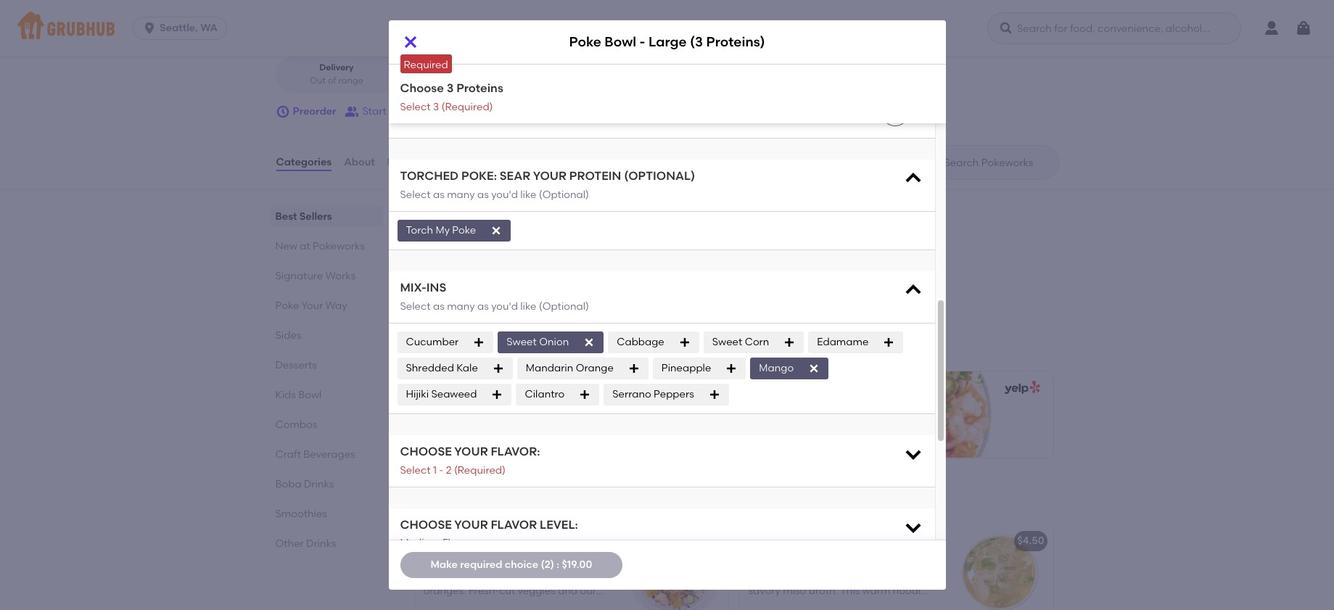 Task type: vqa. For each thing, say whether or not it's contained in the screenshot.
THE SEARCH NOOSHI 'Search Field'
no



Task type: describe. For each thing, give the bounding box(es) containing it.
valid
[[454, 245, 477, 257]]

1 vertical spatial new at pokeworks
[[412, 491, 553, 510]]

sweet onion
[[507, 336, 569, 348]]

and
[[890, 570, 910, 583]]

peppers
[[654, 388, 694, 400]]

1
[[433, 464, 437, 476]]

see details
[[426, 288, 481, 301]]

onion
[[539, 336, 569, 348]]

desserts
[[275, 359, 317, 372]]

select inside the choose 3 proteins select 3 (required)
[[400, 101, 431, 113]]

combined
[[859, 556, 909, 568]]

lobster
[[449, 535, 487, 547]]

poke for poke bowl - large (3 proteins) $19.00
[[751, 410, 775, 423]]

this
[[840, 585, 860, 597]]

1 horizontal spatial order
[[583, 26, 606, 36]]

(2)
[[541, 559, 554, 571]]

sweet corn
[[712, 336, 769, 348]]

seattle, wa
[[160, 22, 218, 34]]

torch
[[406, 224, 433, 237]]

boba drinks
[[275, 478, 334, 491]]

bowl for poke bowl - large (3 proteins) $19.00
[[777, 410, 802, 423]]

$19.00 inside poke bowl - large (3 proteins) $19.00
[[751, 428, 781, 440]]

1 vertical spatial $19.00
[[562, 559, 592, 571]]

preorder button
[[275, 99, 336, 125]]

2
[[446, 464, 452, 476]]

seaweed
[[431, 388, 477, 400]]

poke your way
[[275, 300, 347, 312]]

correct order
[[548, 26, 606, 36]]

cabbage
[[617, 336, 664, 348]]

$15.65 inside poke bowl - regular (2 proteins) $15.65
[[426, 428, 456, 440]]

214-
[[432, 3, 451, 16]]

orange
[[576, 362, 614, 374]]

1182
[[451, 3, 470, 16]]

off
[[440, 228, 454, 240]]

noodle
[[893, 585, 927, 597]]

222
[[294, 3, 311, 16]]

mandarin orange
[[526, 362, 614, 374]]

(425)
[[405, 3, 430, 16]]

0 horizontal spatial with
[[748, 570, 769, 583]]

start group order
[[362, 105, 447, 117]]

$3
[[426, 228, 438, 240]]

0 horizontal spatial 3
[[433, 101, 439, 113]]

choose 3 proteins select 3 (required)
[[400, 81, 503, 113]]

warm
[[862, 585, 891, 597]]

tofu
[[403, 106, 424, 118]]

orders
[[515, 245, 547, 257]]

+
[[716, 535, 722, 547]]

savory chicken breast combined with delicate ramen noodles and our savory miso broth. this warm noodle soup is garnished with green onions.
[[748, 556, 929, 610]]

proteins) for poke bowl - large (3 proteins) $19.00
[[854, 410, 899, 423]]

(optional) inside torched poke: sear your protein (optional) select as many as you'd like (optional)
[[539, 189, 589, 201]]

soup
[[748, 600, 772, 610]]

mix-ins select as many as you'd like (optional)
[[400, 281, 589, 313]]

1 vertical spatial with
[[836, 600, 857, 610]]

seattle, wa button
[[133, 17, 233, 40]]

edamame
[[817, 336, 869, 348]]

good food
[[362, 26, 407, 36]]

many inside torched poke: sear your protein (optional) select as many as you'd like (optional)
[[447, 189, 475, 201]]

poke for poke bowl - regular (2 proteins) $15.65
[[426, 410, 450, 423]]

serrano peppers
[[613, 388, 694, 400]]

shredded
[[406, 362, 454, 374]]

10–20
[[460, 75, 483, 85]]

start group order button
[[345, 99, 447, 125]]

sides
[[275, 329, 301, 342]]

0 vertical spatial pokeworks
[[313, 240, 365, 253]]

$15.65 +
[[685, 535, 722, 547]]

start
[[362, 105, 387, 117]]

reviews
[[387, 156, 428, 168]]

poke bowl - large (3 proteins) $19.00
[[751, 410, 899, 440]]

hijiki seaweed
[[406, 388, 477, 400]]

signature
[[275, 270, 323, 282]]

of inside delivery out of range
[[328, 75, 336, 85]]

choose your flavor level: medium flavor
[[400, 518, 578, 550]]

choose for choose your flavor level:
[[400, 518, 452, 532]]

torch my poke
[[406, 224, 476, 237]]

best for best sellers
[[275, 210, 297, 223]]

signature works
[[275, 270, 356, 282]]

(425) 214-1182 button
[[405, 3, 470, 17]]

kale
[[457, 362, 478, 374]]

select inside the choose your flavor: select 1 - 2 (required)
[[400, 464, 431, 476]]

your
[[301, 300, 323, 312]]

range
[[338, 75, 363, 85]]

sweet for sweet onion
[[507, 336, 537, 348]]

as down 'poke:' at the left of the page
[[477, 189, 489, 201]]

more.
[[439, 260, 467, 272]]

make required choice (2) : $19.00
[[431, 559, 592, 571]]

tofu (v)
[[403, 106, 439, 118]]

chicken noodle soup
[[748, 535, 856, 547]]

torched poke: sear your protein (optional) select as many as you'd like (optional)
[[400, 169, 695, 201]]

cilantro
[[525, 388, 565, 400]]

savory
[[748, 585, 781, 597]]

people icon image
[[345, 105, 359, 119]]

group
[[389, 105, 418, 117]]

combos
[[275, 419, 317, 431]]

large for poke bowl - large (3 proteins) $19.00
[[811, 410, 840, 423]]

proteins) for poke bowl - large (3 proteins)
[[706, 34, 765, 50]]

of inside $3 off offer valid on first orders of $15 or more.
[[549, 245, 559, 257]]

corn
[[745, 336, 769, 348]]

0 horizontal spatial new at pokeworks
[[275, 240, 365, 253]]

reviews button
[[386, 136, 428, 189]]

0 horizontal spatial •
[[398, 3, 402, 16]]

chicken
[[784, 556, 822, 568]]

like inside torched poke: sear your protein (optional) select as many as you'd like (optional)
[[520, 189, 537, 201]]

1 vertical spatial $15.65
[[685, 535, 716, 547]]

required
[[404, 59, 448, 71]]

mix-
[[400, 281, 426, 295]]

min
[[486, 75, 501, 85]]

sellers for best sellers most ordered on grubhub
[[449, 326, 500, 344]]

:
[[557, 559, 559, 571]]

- for poke bowl - regular (2 proteins) $15.65
[[479, 410, 483, 423]]

Search Pokeworks search field
[[943, 156, 1054, 170]]



Task type: locate. For each thing, give the bounding box(es) containing it.
is
[[775, 600, 782, 610]]

categories
[[276, 156, 332, 168]]

at down 2
[[450, 491, 466, 510]]

proteins) for poke bowl - regular (2 proteins) $15.65
[[539, 410, 584, 423]]

smoothies
[[275, 508, 327, 520]]

sweet
[[507, 336, 537, 348], [712, 336, 742, 348]]

select inside torched poke: sear your protein (optional) select as many as you'd like (optional)
[[400, 189, 431, 201]]

svg image inside the "seattle, wa" button
[[142, 21, 157, 36]]

food
[[388, 26, 407, 36]]

way left ne
[[357, 3, 378, 16]]

2 many from the top
[[447, 300, 475, 313]]

poke bowl - large (3 proteins)
[[569, 34, 765, 50]]

0 vertical spatial $15.65
[[426, 428, 456, 440]]

0 vertical spatial new
[[275, 240, 297, 253]]

you'd inside torched poke: sear your protein (optional) select as many as you'd like (optional)
[[491, 189, 518, 201]]

- inside the choose your flavor: select 1 - 2 (required)
[[439, 464, 444, 476]]

(optional) inside "mix-ins select as many as you'd like (optional)"
[[539, 300, 589, 313]]

1 (optional) from the top
[[539, 189, 589, 201]]

correct
[[548, 26, 581, 36]]

yelp image
[[677, 381, 715, 395], [1002, 381, 1040, 395]]

0 vertical spatial $19.00
[[751, 428, 781, 440]]

0 vertical spatial many
[[447, 189, 475, 201]]

0 horizontal spatial new
[[275, 240, 297, 253]]

savory
[[748, 556, 782, 568]]

search icon image
[[921, 154, 939, 171]]

0 vertical spatial way
[[357, 3, 378, 16]]

drinks for boba drinks
[[304, 478, 334, 491]]

1 horizontal spatial at
[[450, 491, 466, 510]]

delicate
[[771, 570, 812, 583]]

best sellers most ordered on grubhub
[[412, 326, 539, 358]]

(3 inside poke bowl - large (3 proteins) $19.00
[[842, 410, 852, 423]]

4 select from the top
[[400, 464, 431, 476]]

with down this
[[836, 600, 857, 610]]

choose up 1
[[400, 445, 452, 459]]

1 vertical spatial (3
[[842, 410, 852, 423]]

0 horizontal spatial way
[[325, 300, 347, 312]]

(required) inside the choose 3 proteins select 3 (required)
[[441, 101, 493, 113]]

1 vertical spatial new
[[412, 491, 446, 510]]

many right see
[[447, 300, 475, 313]]

0 horizontal spatial yelp image
[[677, 381, 715, 395]]

0 vertical spatial drinks
[[304, 478, 334, 491]]

at
[[300, 240, 310, 253], [450, 491, 466, 510]]

2 like from the top
[[520, 300, 537, 313]]

- for poke bowl - large (3 proteins) $19.00
[[804, 410, 808, 423]]

0 horizontal spatial (3
[[690, 34, 703, 50]]

bowl for poke bowl - regular (2 proteins) $15.65
[[452, 410, 476, 423]]

0 vertical spatial new at pokeworks
[[275, 240, 365, 253]]

order right correct
[[583, 26, 606, 36]]

large
[[649, 34, 687, 50], [811, 410, 840, 423]]

best sellers
[[275, 210, 332, 223]]

1 vertical spatial large
[[811, 410, 840, 423]]

svg image
[[1295, 20, 1313, 37], [999, 21, 1014, 36], [402, 33, 419, 51], [889, 107, 901, 119], [903, 280, 923, 301], [473, 337, 485, 348], [679, 337, 691, 348], [784, 337, 795, 348], [493, 363, 504, 374], [726, 363, 737, 374], [808, 363, 820, 374], [492, 389, 503, 401], [709, 389, 720, 401], [903, 444, 923, 464], [903, 517, 923, 538]]

luxe lobster bowl
[[423, 535, 513, 547]]

ordered
[[438, 346, 477, 358]]

out
[[310, 75, 326, 85]]

new down 1
[[412, 491, 446, 510]]

0 horizontal spatial pokeworks
[[313, 240, 365, 253]]

2 horizontal spatial proteins)
[[854, 410, 899, 423]]

choice
[[505, 559, 538, 571]]

sellers up ordered at the left of the page
[[449, 326, 500, 344]]

on inside $3 off offer valid on first orders of $15 or more.
[[480, 245, 492, 257]]

$15.65 left chicken
[[685, 535, 716, 547]]

1 horizontal spatial best
[[412, 326, 445, 344]]

$19.00 right :
[[562, 559, 592, 571]]

hijiki
[[406, 388, 429, 400]]

flavor
[[443, 537, 472, 550]]

see details button
[[426, 282, 481, 308]]

0 vertical spatial choose
[[400, 445, 452, 459]]

pickup 6.0 mi • 10–20 min
[[425, 63, 501, 85]]

as down ins
[[433, 300, 445, 313]]

0 horizontal spatial order
[[421, 105, 447, 117]]

or
[[426, 260, 436, 272]]

- inside poke bowl - regular (2 proteins) $15.65
[[479, 410, 483, 423]]

flavor:
[[491, 445, 540, 459]]

• right ne
[[398, 3, 402, 16]]

1 vertical spatial many
[[447, 300, 475, 313]]

bowl right correct
[[605, 34, 636, 50]]

proteins
[[456, 81, 503, 95]]

svg image
[[142, 21, 157, 36], [889, 55, 901, 67], [275, 105, 290, 119], [903, 169, 923, 189], [491, 225, 502, 237], [583, 337, 595, 348], [883, 337, 895, 348], [628, 363, 640, 374], [579, 389, 591, 401]]

pickup
[[448, 63, 478, 73]]

poke inside poke bowl - large (3 proteins) $19.00
[[751, 410, 775, 423]]

bowl for poke bowl - large (3 proteins)
[[605, 34, 636, 50]]

like up sweet onion at the left
[[520, 300, 537, 313]]

main navigation navigation
[[0, 0, 1334, 57]]

seattle,
[[160, 22, 198, 34]]

select
[[400, 101, 431, 113], [400, 189, 431, 201], [400, 300, 431, 313], [400, 464, 431, 476]]

0 horizontal spatial proteins)
[[539, 410, 584, 423]]

0 horizontal spatial large
[[649, 34, 687, 50]]

order down choose
[[421, 105, 447, 117]]

1 horizontal spatial large
[[811, 410, 840, 423]]

mi
[[440, 75, 451, 85]]

sweet for sweet corn
[[712, 336, 742, 348]]

protein
[[569, 169, 621, 183]]

poke for poke bowl - large (3 proteins)
[[569, 34, 601, 50]]

1 vertical spatial you'd
[[491, 300, 518, 313]]

select inside "mix-ins select as many as you'd like (optional)"
[[400, 300, 431, 313]]

best down categories "button"
[[275, 210, 297, 223]]

6.0
[[425, 75, 437, 85]]

on for off
[[480, 245, 492, 257]]

1 horizontal spatial with
[[836, 600, 857, 610]]

2 (optional) from the top
[[539, 300, 589, 313]]

choose for choose your flavor:
[[400, 445, 452, 459]]

(3
[[690, 34, 703, 50], [842, 410, 852, 423]]

choose your flavor: select 1 - 2 (required)
[[400, 445, 540, 476]]

bowl right kids
[[298, 389, 322, 401]]

1 vertical spatial way
[[325, 300, 347, 312]]

(required) right 2
[[454, 464, 506, 476]]

works
[[326, 270, 356, 282]]

on for sellers
[[480, 346, 492, 358]]

0 horizontal spatial sweet
[[507, 336, 537, 348]]

1 horizontal spatial (3
[[842, 410, 852, 423]]

proteins) inside poke bowl - large (3 proteins) $19.00
[[854, 410, 899, 423]]

drinks right other at the left of page
[[306, 538, 336, 550]]

as down 'torched'
[[433, 189, 445, 201]]

many inside "mix-ins select as many as you'd like (optional)"
[[447, 300, 475, 313]]

yelp image for poke bowl - regular (2 proteins)
[[677, 381, 715, 395]]

bowl down seaweed
[[452, 410, 476, 423]]

your for flavor:
[[454, 445, 488, 459]]

best up most at left
[[412, 326, 445, 344]]

1 vertical spatial at
[[450, 491, 466, 510]]

drinks
[[304, 478, 334, 491], [306, 538, 336, 550]]

0 vertical spatial your
[[533, 169, 567, 183]]

large inside poke bowl - large (3 proteins) $19.00
[[811, 410, 840, 423]]

1 vertical spatial drinks
[[306, 538, 336, 550]]

0 vertical spatial order
[[583, 26, 606, 36]]

as
[[433, 189, 445, 201], [477, 189, 489, 201], [433, 300, 445, 313], [477, 300, 489, 313]]

required
[[460, 559, 502, 571]]

make
[[431, 559, 458, 571]]

kids
[[275, 389, 296, 401]]

on inside the best sellers most ordered on grubhub
[[480, 346, 492, 358]]

sellers down categories "button"
[[299, 210, 332, 223]]

craft beverages
[[275, 448, 355, 461]]

new at pokeworks up choose your flavor level: medium flavor
[[412, 491, 553, 510]]

3
[[447, 81, 454, 95], [433, 101, 439, 113]]

1 vertical spatial your
[[454, 445, 488, 459]]

1 vertical spatial sellers
[[449, 326, 500, 344]]

0 vertical spatial you'd
[[491, 189, 518, 201]]

best for best sellers most ordered on grubhub
[[412, 326, 445, 344]]

1 vertical spatial on
[[480, 346, 492, 358]]

bowl down flavor
[[489, 535, 513, 547]]

-
[[640, 34, 645, 50], [479, 410, 483, 423], [804, 410, 808, 423], [439, 464, 444, 476]]

$19.00
[[751, 428, 781, 440], [562, 559, 592, 571]]

(optional)
[[539, 189, 589, 201], [539, 300, 589, 313]]

of left $15
[[549, 245, 559, 257]]

option group containing delivery out of range
[[275, 56, 524, 93]]

(optional)
[[624, 169, 695, 183]]

1 like from the top
[[520, 189, 537, 201]]

way right your
[[325, 300, 347, 312]]

your for flavor
[[454, 518, 488, 532]]

0 vertical spatial at
[[300, 240, 310, 253]]

• right mi
[[454, 75, 457, 85]]

- inside poke bowl - large (3 proteins) $19.00
[[804, 410, 808, 423]]

luxe lobster bowl image
[[619, 526, 728, 610]]

bowl inside poke bowl - regular (2 proteins) $15.65
[[452, 410, 476, 423]]

bowl down mango
[[777, 410, 802, 423]]

(3 for poke bowl - large (3 proteins)
[[690, 34, 703, 50]]

0 vertical spatial like
[[520, 189, 537, 201]]

level:
[[540, 518, 578, 532]]

1 horizontal spatial proteins)
[[706, 34, 765, 50]]

3 select from the top
[[400, 300, 431, 313]]

bellevue
[[313, 3, 354, 16]]

sellers for best sellers
[[299, 210, 332, 223]]

large for poke bowl - large (3 proteins)
[[649, 34, 687, 50]]

1 horizontal spatial of
[[549, 245, 559, 257]]

like inside "mix-ins select as many as you'd like (optional)"
[[520, 300, 537, 313]]

1 vertical spatial like
[[520, 300, 537, 313]]

$19.00 down mango
[[751, 428, 781, 440]]

flavor
[[491, 518, 537, 532]]

boba
[[275, 478, 302, 491]]

of down delivery on the left top of page
[[328, 75, 336, 85]]

2 choose from the top
[[400, 518, 452, 532]]

1 horizontal spatial yelp image
[[1002, 381, 1040, 395]]

pokeworks
[[313, 240, 365, 253], [470, 491, 553, 510]]

(required) down proteins
[[441, 101, 493, 113]]

0 vertical spatial of
[[328, 75, 336, 85]]

2 sweet from the left
[[712, 336, 742, 348]]

poke inside poke bowl - regular (2 proteins) $15.65
[[426, 410, 450, 423]]

chicken
[[748, 535, 789, 547]]

1 horizontal spatial $19.00
[[751, 428, 781, 440]]

1 vertical spatial best
[[412, 326, 445, 344]]

poke
[[569, 34, 601, 50], [452, 224, 476, 237], [275, 300, 299, 312], [426, 410, 450, 423], [751, 410, 775, 423]]

medium
[[400, 537, 440, 550]]

bowl inside poke bowl - large (3 proteins) $19.00
[[777, 410, 802, 423]]

way
[[357, 3, 378, 16], [325, 300, 347, 312]]

(v)
[[426, 106, 439, 118]]

0 horizontal spatial best
[[275, 210, 297, 223]]

0 vertical spatial (optional)
[[539, 189, 589, 201]]

0 horizontal spatial $19.00
[[562, 559, 592, 571]]

0 vertical spatial (3
[[690, 34, 703, 50]]

drinks down "craft beverages"
[[304, 478, 334, 491]]

on left first
[[480, 245, 492, 257]]

$4.50
[[1018, 535, 1044, 547]]

you'd down sear
[[491, 189, 518, 201]]

1 vertical spatial pokeworks
[[470, 491, 553, 510]]

your inside torched poke: sear your protein (optional) select as many as you'd like (optional)
[[533, 169, 567, 183]]

sellers inside the best sellers most ordered on grubhub
[[449, 326, 500, 344]]

1 vertical spatial (required)
[[454, 464, 506, 476]]

$15.65 up 1
[[426, 428, 456, 440]]

(3 for poke bowl - large (3 proteins) $19.00
[[842, 410, 852, 423]]

svg image inside preorder button
[[275, 105, 290, 119]]

0 horizontal spatial $15.65
[[426, 428, 456, 440]]

like down sear
[[520, 189, 537, 201]]

on right ordered at the left of the page
[[480, 346, 492, 358]]

offer
[[426, 245, 451, 257]]

- for poke bowl - large (3 proteins)
[[640, 34, 645, 50]]

pokeworks up flavor
[[470, 491, 553, 510]]

1 vertical spatial choose
[[400, 518, 452, 532]]

promo image
[[601, 239, 654, 292]]

you'd right details
[[491, 300, 518, 313]]

• inside pickup 6.0 mi • 10–20 min
[[454, 75, 457, 85]]

delivery
[[319, 63, 354, 73]]

new up signature
[[275, 240, 297, 253]]

sweet left 'onion'
[[507, 336, 537, 348]]

1 horizontal spatial sweet
[[712, 336, 742, 348]]

new
[[275, 240, 297, 253], [412, 491, 446, 510]]

choose inside the choose your flavor: select 1 - 2 (required)
[[400, 445, 452, 459]]

chicken noodle soup image
[[944, 526, 1053, 610]]

1 many from the top
[[447, 189, 475, 201]]

bowl for kids bowl
[[298, 389, 322, 401]]

your
[[533, 169, 567, 183], [454, 445, 488, 459], [454, 518, 488, 532]]

0 vertical spatial sellers
[[299, 210, 332, 223]]

1 vertical spatial order
[[421, 105, 447, 117]]

2 vertical spatial your
[[454, 518, 488, 532]]

luxe
[[423, 535, 446, 547]]

noodle
[[792, 535, 828, 547]]

your up luxe lobster bowl
[[454, 518, 488, 532]]

sweet left corn
[[712, 336, 742, 348]]

pokeworks up works
[[313, 240, 365, 253]]

my
[[436, 224, 450, 237]]

0 horizontal spatial at
[[300, 240, 310, 253]]

as up the best sellers most ordered on grubhub
[[477, 300, 489, 313]]

2 you'd from the top
[[491, 300, 518, 313]]

way for your
[[325, 300, 347, 312]]

your right sear
[[533, 169, 567, 183]]

1 vertical spatial of
[[549, 245, 559, 257]]

shrimp
[[403, 55, 438, 67]]

1 choose from the top
[[400, 445, 452, 459]]

1 horizontal spatial $15.65
[[685, 535, 716, 547]]

0 vertical spatial 3
[[447, 81, 454, 95]]

you'd inside "mix-ins select as many as you'd like (optional)"
[[491, 300, 518, 313]]

(required) inside the choose your flavor: select 1 - 2 (required)
[[454, 464, 506, 476]]

1 horizontal spatial new at pokeworks
[[412, 491, 553, 510]]

(optional) down protein
[[539, 189, 589, 201]]

(optional) up 'onion'
[[539, 300, 589, 313]]

poke for poke your way
[[275, 300, 299, 312]]

3 right the 6.0
[[447, 81, 454, 95]]

good
[[362, 26, 386, 36]]

yelp image for poke bowl - large (3 proteins)
[[1002, 381, 1040, 395]]

best inside the best sellers most ordered on grubhub
[[412, 326, 445, 344]]

1 vertical spatial •
[[454, 75, 457, 85]]

choose up the luxe
[[400, 518, 452, 532]]

1 yelp image from the left
[[677, 381, 715, 395]]

option group
[[275, 56, 524, 93]]

choose inside choose your flavor level: medium flavor
[[400, 518, 452, 532]]

0 horizontal spatial of
[[328, 75, 336, 85]]

many down 'poke:' at the left of the page
[[447, 189, 475, 201]]

most
[[412, 346, 435, 358]]

1 horizontal spatial pokeworks
[[470, 491, 553, 510]]

1 horizontal spatial 3
[[447, 81, 454, 95]]

1 you'd from the top
[[491, 189, 518, 201]]

details
[[447, 288, 481, 301]]

way for bellevue
[[357, 3, 378, 16]]

mandarin
[[526, 362, 573, 374]]

0 horizontal spatial sellers
[[299, 210, 332, 223]]

1 select from the top
[[400, 101, 431, 113]]

1 vertical spatial 3
[[433, 101, 439, 113]]

new at pokeworks up signature works in the top of the page
[[275, 240, 365, 253]]

2 select from the top
[[400, 189, 431, 201]]

drinks for other drinks
[[306, 538, 336, 550]]

0 vertical spatial best
[[275, 210, 297, 223]]

with up savory
[[748, 570, 769, 583]]

other drinks
[[275, 538, 336, 550]]

0 vertical spatial large
[[649, 34, 687, 50]]

1 horizontal spatial sellers
[[449, 326, 500, 344]]

your down poke bowl - regular (2 proteins) $15.65
[[454, 445, 488, 459]]

3 down choose
[[433, 101, 439, 113]]

sear
[[500, 169, 531, 183]]

proteins) inside poke bowl - regular (2 proteins) $15.65
[[539, 410, 584, 423]]

bowl
[[605, 34, 636, 50], [298, 389, 322, 401], [452, 410, 476, 423], [777, 410, 802, 423], [489, 535, 513, 547]]

1 vertical spatial (optional)
[[539, 300, 589, 313]]

0 vertical spatial (required)
[[441, 101, 493, 113]]

breast
[[825, 556, 857, 568]]

$3 off offer valid on first orders of $15 or more.
[[426, 228, 576, 272]]

preorder
[[293, 105, 336, 117]]

your inside choose your flavor level: medium flavor
[[454, 518, 488, 532]]

green
[[859, 600, 888, 610]]

garnished
[[785, 600, 834, 610]]

1 horizontal spatial •
[[454, 75, 457, 85]]

2 yelp image from the left
[[1002, 381, 1040, 395]]

0 vertical spatial on
[[480, 245, 492, 257]]

your inside the choose your flavor: select 1 - 2 (required)
[[454, 445, 488, 459]]

0 vertical spatial with
[[748, 570, 769, 583]]

at down best sellers
[[300, 240, 310, 253]]

1 sweet from the left
[[507, 336, 537, 348]]

miso
[[783, 585, 806, 597]]

0 vertical spatial •
[[398, 3, 402, 16]]

1 horizontal spatial new
[[412, 491, 446, 510]]

order inside button
[[421, 105, 447, 117]]

cucumber
[[406, 336, 459, 348]]

regular
[[486, 410, 525, 423]]

1 horizontal spatial way
[[357, 3, 378, 16]]



